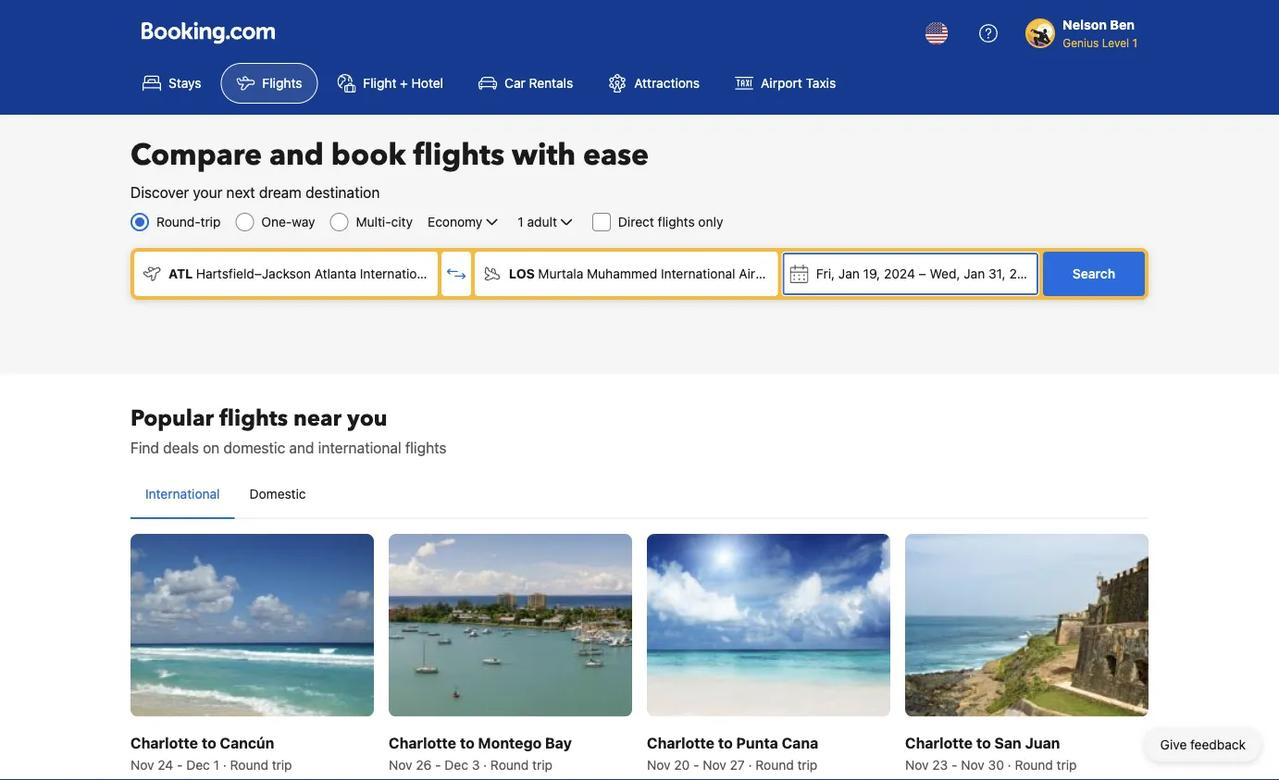 Task type: locate. For each thing, give the bounding box(es) containing it.
· inside charlotte to cancún nov 24 - dec 1 · round trip
[[223, 757, 227, 772]]

stays
[[169, 75, 201, 91]]

to for montego
[[460, 734, 475, 752]]

2 horizontal spatial 1
[[1133, 36, 1138, 49]]

charlotte for charlotte to punta cana
[[647, 734, 715, 752]]

charlotte inside the charlotte to punta cana nov 20 - nov 27 · round trip
[[647, 734, 715, 752]]

to inside charlotte to montego bay nov 26 - dec 3 · round trip
[[460, 734, 475, 752]]

economy
[[428, 214, 483, 230]]

charlotte up 24
[[131, 734, 198, 752]]

charlotte up 26
[[389, 734, 457, 752]]

- inside the charlotte to punta cana nov 20 - nov 27 · round trip
[[694, 757, 700, 772]]

jan left 31,
[[964, 266, 985, 281]]

- inside charlotte to cancún nov 24 - dec 1 · round trip
[[177, 757, 183, 772]]

3 round from the left
[[756, 757, 794, 772]]

only
[[699, 214, 724, 230]]

2 · from the left
[[483, 757, 487, 772]]

tab list containing international
[[131, 470, 1149, 520]]

- for charlotte to punta cana
[[694, 757, 700, 772]]

and down near
[[289, 439, 314, 457]]

airport
[[761, 75, 803, 91], [438, 266, 480, 281], [739, 266, 781, 281]]

· down cancún
[[223, 757, 227, 772]]

2 vertical spatial 1
[[214, 757, 219, 772]]

nov left 20
[[647, 757, 671, 772]]

to up 3
[[460, 734, 475, 752]]

near
[[294, 403, 342, 434]]

jan left '19,'
[[839, 266, 860, 281]]

4 round from the left
[[1015, 757, 1054, 772]]

los murtala muhammed international airport
[[509, 266, 781, 281]]

2 round from the left
[[491, 757, 529, 772]]

multi-
[[356, 214, 391, 230]]

nov left '30' in the bottom right of the page
[[961, 757, 985, 772]]

round down juan
[[1015, 757, 1054, 772]]

flight + hotel link
[[322, 63, 459, 104]]

juan
[[1026, 734, 1061, 752]]

one-way
[[261, 214, 315, 230]]

1 inside nelson ben genius level 1
[[1133, 36, 1138, 49]]

round inside charlotte to san juan nov 23 - nov 30 · round trip
[[1015, 757, 1054, 772]]

car rentals link
[[463, 63, 589, 104]]

international down city
[[360, 266, 435, 281]]

domestic
[[224, 439, 285, 457]]

· right 3
[[483, 757, 487, 772]]

1 horizontal spatial 2024
[[1010, 266, 1041, 281]]

4 nov from the left
[[703, 757, 727, 772]]

0 horizontal spatial 2024
[[884, 266, 916, 281]]

round
[[230, 757, 268, 772], [491, 757, 529, 772], [756, 757, 794, 772], [1015, 757, 1054, 772]]

3 · from the left
[[749, 757, 752, 772]]

trip down cancún
[[272, 757, 292, 772]]

to inside the charlotte to punta cana nov 20 - nov 27 · round trip
[[718, 734, 733, 752]]

2 charlotte from the left
[[389, 734, 457, 752]]

trip for charlotte to montego bay
[[533, 757, 553, 772]]

2 horizontal spatial international
[[661, 266, 736, 281]]

hotel
[[412, 75, 444, 91]]

2024 left –
[[884, 266, 916, 281]]

flights
[[413, 135, 505, 175], [658, 214, 695, 230], [220, 403, 288, 434], [405, 439, 447, 457]]

trip inside charlotte to san juan nov 23 - nov 30 · round trip
[[1057, 757, 1077, 772]]

trip down cana
[[798, 757, 818, 772]]

1 horizontal spatial dec
[[445, 757, 469, 772]]

charlotte to punta cana image
[[647, 534, 891, 717]]

4 · from the left
[[1008, 757, 1012, 772]]

nov
[[131, 757, 154, 772], [389, 757, 413, 772], [647, 757, 671, 772], [703, 757, 727, 772], [906, 757, 929, 772], [961, 757, 985, 772]]

nov left 26
[[389, 757, 413, 772]]

flights up domestic
[[220, 403, 288, 434]]

international down only
[[661, 266, 736, 281]]

round inside charlotte to montego bay nov 26 - dec 3 · round trip
[[491, 757, 529, 772]]

4 charlotte from the left
[[906, 734, 973, 752]]

dec right 24
[[186, 757, 210, 772]]

trip inside the charlotte to punta cana nov 20 - nov 27 · round trip
[[798, 757, 818, 772]]

genius
[[1063, 36, 1099, 49]]

0 horizontal spatial 1
[[214, 757, 219, 772]]

2024 right 31,
[[1010, 266, 1041, 281]]

dec inside charlotte to cancún nov 24 - dec 1 · round trip
[[186, 757, 210, 772]]

1 horizontal spatial jan
[[964, 266, 985, 281]]

nelson ben genius level 1
[[1063, 17, 1138, 49]]

cancún
[[220, 734, 274, 752]]

and inside popular flights near you find deals on domestic and international flights
[[289, 439, 314, 457]]

1 to from the left
[[202, 734, 216, 752]]

· right 27
[[749, 757, 752, 772]]

1 right level on the right of the page
[[1133, 36, 1138, 49]]

you
[[347, 403, 388, 434]]

flights left only
[[658, 214, 695, 230]]

- right 20
[[694, 757, 700, 772]]

international inside button
[[145, 487, 220, 502]]

0 vertical spatial 1
[[1133, 36, 1138, 49]]

to left 'san' on the right bottom of page
[[977, 734, 991, 752]]

1 · from the left
[[223, 757, 227, 772]]

airport for los murtala muhammed international airport
[[739, 266, 781, 281]]

· inside charlotte to montego bay nov 26 - dec 3 · round trip
[[483, 757, 487, 772]]

charlotte inside charlotte to cancún nov 24 - dec 1 · round trip
[[131, 734, 198, 752]]

dec
[[186, 757, 210, 772], [445, 757, 469, 772]]

3 - from the left
[[694, 757, 700, 772]]

to for san
[[977, 734, 991, 752]]

- right 24
[[177, 757, 183, 772]]

and inside 'compare and book flights with ease discover your next dream destination'
[[269, 135, 324, 175]]

6 nov from the left
[[961, 757, 985, 772]]

trip down juan
[[1057, 757, 1077, 772]]

trip down the bay
[[533, 757, 553, 772]]

3 to from the left
[[718, 734, 733, 752]]

1 vertical spatial 1
[[518, 214, 524, 230]]

round-trip
[[156, 214, 221, 230]]

car rentals
[[505, 75, 573, 91]]

stays link
[[127, 63, 217, 104]]

flights up economy
[[413, 135, 505, 175]]

1 vertical spatial and
[[289, 439, 314, 457]]

airport down economy
[[438, 266, 480, 281]]

dec left 3
[[445, 757, 469, 772]]

2 nov from the left
[[389, 757, 413, 772]]

and up the dream
[[269, 135, 324, 175]]

international for atlanta
[[360, 266, 435, 281]]

- right 26
[[435, 757, 441, 772]]

0 horizontal spatial international
[[145, 487, 220, 502]]

2 dec from the left
[[445, 757, 469, 772]]

1 dec from the left
[[186, 757, 210, 772]]

to inside charlotte to san juan nov 23 - nov 30 · round trip
[[977, 734, 991, 752]]

to left cancún
[[202, 734, 216, 752]]

international
[[318, 439, 402, 457]]

· right '30' in the bottom right of the page
[[1008, 757, 1012, 772]]

round for charlotte to punta cana
[[756, 757, 794, 772]]

trip inside charlotte to montego bay nov 26 - dec 3 · round trip
[[533, 757, 553, 772]]

rentals
[[529, 75, 573, 91]]

2 - from the left
[[435, 757, 441, 772]]

with
[[512, 135, 576, 175]]

on
[[203, 439, 220, 457]]

4 - from the left
[[952, 757, 958, 772]]

1 nov from the left
[[131, 757, 154, 772]]

nov left 23
[[906, 757, 929, 772]]

international
[[360, 266, 435, 281], [661, 266, 736, 281], [145, 487, 220, 502]]

- inside charlotte to san juan nov 23 - nov 30 · round trip
[[952, 757, 958, 772]]

ben
[[1111, 17, 1135, 32]]

nov left 24
[[131, 757, 154, 772]]

trip for charlotte to san juan
[[1057, 757, 1077, 772]]

1 - from the left
[[177, 757, 183, 772]]

flights inside 'compare and book flights with ease discover your next dream destination'
[[413, 135, 505, 175]]

0 horizontal spatial dec
[[186, 757, 210, 772]]

tab list
[[131, 470, 1149, 520]]

charlotte to punta cana nov 20 - nov 27 · round trip
[[647, 734, 819, 772]]

charlotte up 20
[[647, 734, 715, 752]]

1 horizontal spatial 1
[[518, 214, 524, 230]]

charlotte inside charlotte to san juan nov 23 - nov 30 · round trip
[[906, 734, 973, 752]]

fri, jan 19, 2024 – wed, jan 31, 2024 button
[[782, 252, 1041, 296]]

charlotte inside charlotte to montego bay nov 26 - dec 3 · round trip
[[389, 734, 457, 752]]

- for charlotte to san juan
[[952, 757, 958, 772]]

dec inside charlotte to montego bay nov 26 - dec 3 · round trip
[[445, 757, 469, 772]]

3 charlotte from the left
[[647, 734, 715, 752]]

round down cancún
[[230, 757, 268, 772]]

1 round from the left
[[230, 757, 268, 772]]

trip
[[201, 214, 221, 230], [272, 757, 292, 772], [533, 757, 553, 772], [798, 757, 818, 772], [1057, 757, 1077, 772]]

1 charlotte from the left
[[131, 734, 198, 752]]

to up 27
[[718, 734, 733, 752]]

charlotte to san juan nov 23 - nov 30 · round trip
[[906, 734, 1077, 772]]

charlotte up 23
[[906, 734, 973, 752]]

atl
[[169, 266, 193, 281]]

1 left adult
[[518, 214, 524, 230]]

· for charlotte to san juan
[[1008, 757, 1012, 772]]

- inside charlotte to montego bay nov 26 - dec 3 · round trip
[[435, 757, 441, 772]]

atl hartsfield–jackson atlanta international airport
[[169, 266, 480, 281]]

· inside charlotte to san juan nov 23 - nov 30 · round trip
[[1008, 757, 1012, 772]]

charlotte to montego bay nov 26 - dec 3 · round trip
[[389, 734, 572, 772]]

4 to from the left
[[977, 734, 991, 752]]

nov inside charlotte to montego bay nov 26 - dec 3 · round trip
[[389, 757, 413, 772]]

round down montego
[[491, 757, 529, 772]]

1 right 24
[[214, 757, 219, 772]]

airport left fri,
[[739, 266, 781, 281]]

give feedback button
[[1146, 729, 1261, 762]]

to
[[202, 734, 216, 752], [460, 734, 475, 752], [718, 734, 733, 752], [977, 734, 991, 752]]

–
[[919, 266, 927, 281]]

· inside the charlotte to punta cana nov 20 - nov 27 · round trip
[[749, 757, 752, 772]]

2 to from the left
[[460, 734, 475, 752]]

give feedback
[[1161, 738, 1246, 753]]

los
[[509, 266, 535, 281]]

to for cancún
[[202, 734, 216, 752]]

2024
[[884, 266, 916, 281], [1010, 266, 1041, 281]]

to inside charlotte to cancún nov 24 - dec 1 · round trip
[[202, 734, 216, 752]]

punta
[[737, 734, 779, 752]]

- right 23
[[952, 757, 958, 772]]

23
[[933, 757, 948, 772]]

0 horizontal spatial jan
[[839, 266, 860, 281]]

round inside the charlotte to punta cana nov 20 - nov 27 · round trip
[[756, 757, 794, 772]]

round down "punta"
[[756, 757, 794, 772]]

·
[[223, 757, 227, 772], [483, 757, 487, 772], [749, 757, 752, 772], [1008, 757, 1012, 772]]

0 vertical spatial and
[[269, 135, 324, 175]]

1
[[1133, 36, 1138, 49], [518, 214, 524, 230], [214, 757, 219, 772]]

domestic button
[[235, 470, 321, 519]]

to for punta
[[718, 734, 733, 752]]

charlotte
[[131, 734, 198, 752], [389, 734, 457, 752], [647, 734, 715, 752], [906, 734, 973, 752]]

international down deals
[[145, 487, 220, 502]]

nov left 27
[[703, 757, 727, 772]]

booking.com logo image
[[142, 22, 275, 44], [142, 22, 275, 44]]

and
[[269, 135, 324, 175], [289, 439, 314, 457]]

1 horizontal spatial international
[[360, 266, 435, 281]]



Task type: vqa. For each thing, say whether or not it's contained in the screenshot.
third of
no



Task type: describe. For each thing, give the bounding box(es) containing it.
31,
[[989, 266, 1006, 281]]

cana
[[782, 734, 819, 752]]

1 inside charlotte to cancún nov 24 - dec 1 · round trip
[[214, 757, 219, 772]]

20
[[674, 757, 690, 772]]

airport left taxis
[[761, 75, 803, 91]]

30
[[989, 757, 1005, 772]]

flight + hotel
[[363, 75, 444, 91]]

trip inside charlotte to cancún nov 24 - dec 1 · round trip
[[272, 757, 292, 772]]

attractions link
[[593, 63, 716, 104]]

wed,
[[930, 266, 961, 281]]

3
[[472, 757, 480, 772]]

trip for charlotte to punta cana
[[798, 757, 818, 772]]

compare and book flights with ease discover your next dream destination
[[131, 135, 649, 201]]

hartsfield–jackson
[[196, 266, 311, 281]]

next
[[226, 184, 255, 201]]

atlanta
[[315, 266, 357, 281]]

book
[[331, 135, 406, 175]]

popular
[[131, 403, 214, 434]]

feedback
[[1191, 738, 1246, 753]]

ease
[[583, 135, 649, 175]]

murtala
[[538, 266, 584, 281]]

muhammed
[[587, 266, 658, 281]]

airport taxis link
[[720, 63, 852, 104]]

charlotte to cancún image
[[131, 534, 374, 717]]

24
[[158, 757, 173, 772]]

destination
[[306, 184, 380, 201]]

attractions
[[635, 75, 700, 91]]

discover
[[131, 184, 189, 201]]

city
[[391, 214, 413, 230]]

2 2024 from the left
[[1010, 266, 1041, 281]]

+
[[400, 75, 408, 91]]

19,
[[864, 266, 881, 281]]

trip down your
[[201, 214, 221, 230]]

fri,
[[816, 266, 835, 281]]

charlotte for charlotte to cancún
[[131, 734, 198, 752]]

· for charlotte to punta cana
[[749, 757, 752, 772]]

charlotte to montego bay image
[[389, 534, 632, 717]]

level
[[1102, 36, 1130, 49]]

· for charlotte to montego bay
[[483, 757, 487, 772]]

charlotte for charlotte to montego bay
[[389, 734, 457, 752]]

5 nov from the left
[[906, 757, 929, 772]]

international button
[[131, 470, 235, 519]]

fri, jan 19, 2024 – wed, jan 31, 2024
[[816, 266, 1041, 281]]

flights
[[262, 75, 302, 91]]

charlotte for charlotte to san juan
[[906, 734, 973, 752]]

international for muhammed
[[661, 266, 736, 281]]

compare
[[131, 135, 262, 175]]

airport for atl hartsfield–jackson atlanta international airport
[[438, 266, 480, 281]]

charlotte to cancún nov 24 - dec 1 · round trip
[[131, 734, 292, 772]]

your
[[193, 184, 223, 201]]

3 nov from the left
[[647, 757, 671, 772]]

nov inside charlotte to cancún nov 24 - dec 1 · round trip
[[131, 757, 154, 772]]

round for charlotte to montego bay
[[491, 757, 529, 772]]

deals
[[163, 439, 199, 457]]

1 inside popup button
[[518, 214, 524, 230]]

multi-city
[[356, 214, 413, 230]]

san
[[995, 734, 1022, 752]]

2 jan from the left
[[964, 266, 985, 281]]

search
[[1073, 266, 1116, 281]]

dream
[[259, 184, 302, 201]]

montego
[[478, 734, 542, 752]]

direct flights only
[[618, 214, 724, 230]]

popular flights near you find deals on domestic and international flights
[[131, 403, 447, 457]]

find
[[131, 439, 159, 457]]

flights link
[[221, 63, 318, 104]]

1 jan from the left
[[839, 266, 860, 281]]

flights right international
[[405, 439, 447, 457]]

1 2024 from the left
[[884, 266, 916, 281]]

charlotte to san juan image
[[906, 534, 1149, 717]]

airport taxis
[[761, 75, 836, 91]]

one-
[[261, 214, 292, 230]]

bay
[[545, 734, 572, 752]]

26
[[416, 757, 432, 772]]

give
[[1161, 738, 1187, 753]]

way
[[292, 214, 315, 230]]

round for charlotte to san juan
[[1015, 757, 1054, 772]]

27
[[730, 757, 745, 772]]

1 adult button
[[516, 211, 578, 233]]

car
[[505, 75, 526, 91]]

round-
[[156, 214, 201, 230]]

1 adult
[[518, 214, 557, 230]]

- for charlotte to montego bay
[[435, 757, 441, 772]]

direct
[[618, 214, 654, 230]]

nelson
[[1063, 17, 1107, 32]]

search button
[[1044, 252, 1145, 296]]

domestic
[[250, 487, 306, 502]]

adult
[[527, 214, 557, 230]]

taxis
[[806, 75, 836, 91]]

flight
[[363, 75, 397, 91]]

round inside charlotte to cancún nov 24 - dec 1 · round trip
[[230, 757, 268, 772]]



